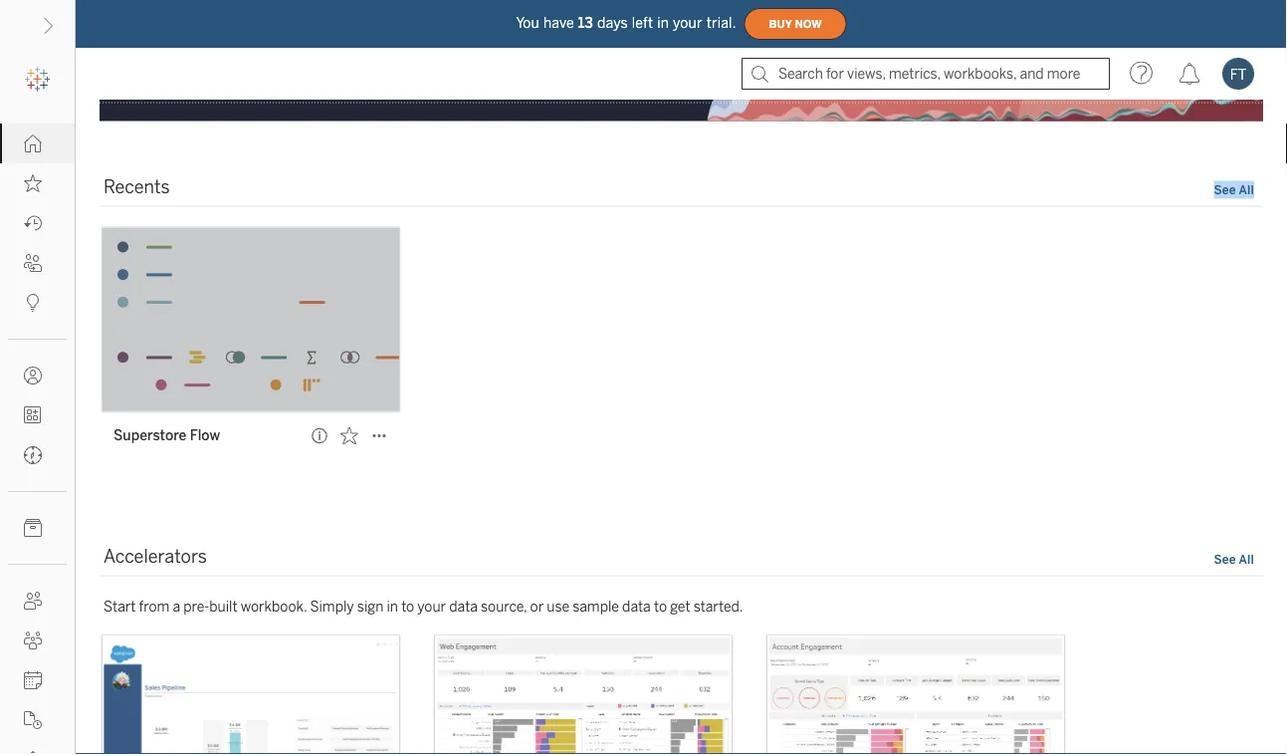 Task type: locate. For each thing, give the bounding box(es) containing it.
trial.
[[707, 15, 737, 31]]

get
[[671, 598, 691, 614]]

in right left
[[658, 15, 669, 31]]

1 to from the left
[[402, 598, 415, 614]]

you
[[516, 15, 540, 31]]

your right sign
[[418, 598, 446, 614]]

1 vertical spatial all
[[1240, 552, 1255, 566]]

all for accelerators
[[1240, 552, 1255, 566]]

see for recents
[[1215, 182, 1237, 197]]

to right sign
[[402, 598, 415, 614]]

1 see all link from the top
[[1214, 180, 1256, 201]]

2 data from the left
[[623, 598, 651, 614]]

in
[[658, 15, 669, 31], [387, 598, 398, 614]]

to left get
[[654, 598, 667, 614]]

0 vertical spatial see all
[[1215, 182, 1255, 197]]

in right sign
[[387, 598, 398, 614]]

to
[[402, 598, 415, 614], [654, 598, 667, 614]]

see all link for recents
[[1214, 180, 1256, 201]]

0 vertical spatial see
[[1215, 182, 1237, 197]]

flow
[[190, 427, 220, 444]]

0 vertical spatial your
[[673, 15, 703, 31]]

1 horizontal spatial your
[[673, 15, 703, 31]]

buy now
[[770, 18, 822, 30]]

1 vertical spatial see all link
[[1214, 549, 1256, 570]]

start
[[104, 598, 136, 614]]

days
[[598, 15, 628, 31]]

0 horizontal spatial in
[[387, 598, 398, 614]]

0 horizontal spatial to
[[402, 598, 415, 614]]

see for accelerators
[[1215, 552, 1237, 566]]

main navigation. press the up and down arrow keys to access links. element
[[0, 124, 75, 754]]

1 vertical spatial your
[[418, 598, 446, 614]]

1 vertical spatial see all
[[1215, 552, 1255, 566]]

0 vertical spatial all
[[1240, 182, 1255, 197]]

navigation panel element
[[0, 60, 75, 754]]

see all link
[[1214, 180, 1256, 201], [1214, 549, 1256, 570]]

2 see all link from the top
[[1214, 549, 1256, 570]]

2 see from the top
[[1215, 552, 1237, 566]]

2 see all from the top
[[1215, 552, 1255, 566]]

data right the 'sample'
[[623, 598, 651, 614]]

you have 13 days left in your trial.
[[516, 15, 737, 31]]

all
[[1240, 182, 1255, 197], [1240, 552, 1255, 566]]

use
[[547, 598, 570, 614]]

a
[[173, 598, 180, 614]]

0 vertical spatial in
[[658, 15, 669, 31]]

1 all from the top
[[1240, 182, 1255, 197]]

0 horizontal spatial data
[[449, 598, 478, 614]]

see all for recents
[[1215, 182, 1255, 197]]

2 all from the top
[[1240, 552, 1255, 566]]

left
[[632, 15, 654, 31]]

0 horizontal spatial your
[[418, 598, 446, 614]]

workbook.
[[241, 598, 307, 614]]

see all
[[1215, 182, 1255, 197], [1215, 552, 1255, 566]]

1 see from the top
[[1215, 182, 1237, 197]]

pre-
[[184, 598, 209, 614]]

your left trial.
[[673, 15, 703, 31]]

data left the source,
[[449, 598, 478, 614]]

1 data from the left
[[449, 598, 478, 614]]

1 horizontal spatial data
[[623, 598, 651, 614]]

1 see all from the top
[[1215, 182, 1255, 197]]

0 vertical spatial see all link
[[1214, 180, 1256, 201]]

data
[[449, 598, 478, 614], [623, 598, 651, 614]]

or
[[530, 598, 544, 614]]

1 horizontal spatial to
[[654, 598, 667, 614]]

your
[[673, 15, 703, 31], [418, 598, 446, 614]]

see
[[1215, 182, 1237, 197], [1215, 552, 1237, 566]]

source,
[[481, 598, 527, 614]]

1 horizontal spatial in
[[658, 15, 669, 31]]

1 vertical spatial see
[[1215, 552, 1237, 566]]



Task type: vqa. For each thing, say whether or not it's contained in the screenshot.
Accelerators's THE ALL
yes



Task type: describe. For each thing, give the bounding box(es) containing it.
sign
[[357, 598, 384, 614]]

13
[[579, 15, 594, 31]]

accelerators
[[104, 546, 207, 567]]

start from a pre-built workbook. simply sign in to your data source, or use sample data to get started.
[[104, 598, 744, 614]]

buy
[[770, 18, 793, 30]]

see all for accelerators
[[1215, 552, 1255, 566]]

simply
[[310, 598, 354, 614]]

built
[[209, 598, 238, 614]]

have
[[544, 15, 575, 31]]

superstore
[[114, 427, 187, 444]]

sample
[[573, 598, 620, 614]]

1 vertical spatial in
[[387, 598, 398, 614]]

started.
[[694, 598, 744, 614]]

Search for views, metrics, workbooks, and more text field
[[742, 58, 1111, 90]]

superstore flow
[[114, 427, 220, 444]]

now
[[796, 18, 822, 30]]

from
[[139, 598, 170, 614]]

2 to from the left
[[654, 598, 667, 614]]

see all link for accelerators
[[1214, 549, 1256, 570]]

recents
[[104, 176, 170, 198]]

all for recents
[[1240, 182, 1255, 197]]

buy now button
[[745, 8, 847, 40]]



